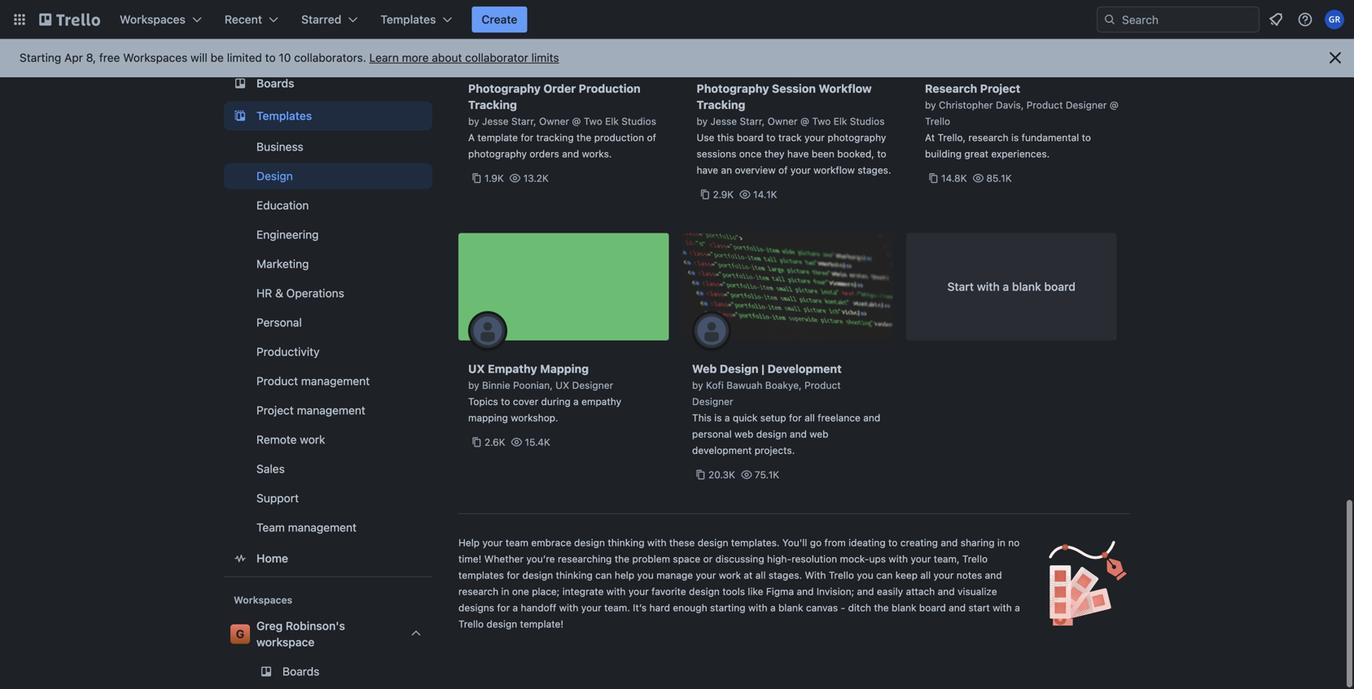 Task type: vqa. For each thing, say whether or not it's contained in the screenshot.
UK on the bottom
no



Task type: locate. For each thing, give the bounding box(es) containing it.
booked,
[[838, 148, 875, 160]]

1 studios from the left
[[622, 116, 657, 127]]

jesse inside photography order production tracking by jesse starr, owner @ two elk studios a template for tracking the production of photography orders and works.
[[482, 116, 509, 127]]

stages. up figma
[[769, 570, 802, 582]]

@ inside photography order production tracking by jesse starr, owner @ two elk studios a template for tracking the production of photography orders and works.
[[572, 116, 581, 127]]

management inside product management link
[[301, 375, 370, 388]]

workspace
[[257, 636, 315, 650]]

elk
[[605, 116, 619, 127], [834, 116, 848, 127]]

@ for photography session workflow tracking
[[801, 116, 810, 127]]

blank down figma
[[779, 603, 804, 614]]

1 vertical spatial boards link
[[224, 660, 433, 686]]

your down or
[[696, 570, 716, 582]]

by up use
[[697, 116, 708, 127]]

2 vertical spatial designer
[[692, 396, 734, 408]]

have down sessions
[[697, 165, 719, 176]]

photography up booked,
[[828, 132, 887, 143]]

canvas
[[806, 603, 838, 614]]

the inside photography order production tracking by jesse starr, owner @ two elk studios a template for tracking the production of photography orders and works.
[[577, 132, 592, 143]]

all up attach
[[921, 570, 931, 582]]

management for team management
[[288, 522, 357, 535]]

ux
[[468, 363, 485, 376], [556, 380, 570, 391]]

orders
[[530, 148, 559, 160]]

trello
[[925, 116, 951, 127], [963, 554, 988, 565], [829, 570, 854, 582], [459, 619, 484, 631]]

and left start
[[949, 603, 966, 614]]

1 horizontal spatial work
[[719, 570, 741, 582]]

by inside photography order production tracking by jesse starr, owner @ two elk studios a template for tracking the production of photography orders and works.
[[468, 116, 480, 127]]

designer up empathy
[[572, 380, 614, 391]]

by for |
[[692, 380, 704, 391]]

2 owner from the left
[[768, 116, 798, 127]]

0 vertical spatial the
[[577, 132, 592, 143]]

a inside button
[[1003, 280, 1009, 294]]

designs
[[459, 603, 495, 614]]

@ inside research project by christopher davis, product designer @ trello at trello, research is fundamental to building great experiences.
[[1110, 99, 1119, 111]]

2 starr, from the left
[[740, 116, 765, 127]]

productivity link
[[224, 339, 433, 366]]

management down support link
[[288, 522, 357, 535]]

research inside research project by christopher davis, product designer @ trello at trello, research is fundamental to building great experiences.
[[969, 132, 1009, 143]]

keep
[[896, 570, 918, 582]]

trello,
[[938, 132, 966, 143]]

1 horizontal spatial tracking
[[697, 98, 746, 112]]

elk for photography session workflow tracking
[[834, 116, 848, 127]]

this
[[692, 413, 712, 424]]

the up help at the bottom left
[[615, 554, 630, 565]]

1 horizontal spatial web
[[810, 429, 829, 440]]

1 jesse from the left
[[482, 116, 509, 127]]

1 horizontal spatial of
[[779, 165, 788, 176]]

elk down workflow
[[834, 116, 848, 127]]

primary element
[[0, 0, 1355, 39]]

elk inside photography order production tracking by jesse starr, owner @ two elk studios a template for tracking the production of photography orders and works.
[[605, 116, 619, 127]]

0 horizontal spatial jesse
[[482, 116, 509, 127]]

by
[[925, 99, 937, 111], [468, 116, 480, 127], [697, 116, 708, 127], [468, 380, 480, 391], [692, 380, 704, 391]]

starr, for session
[[740, 116, 765, 127]]

1 vertical spatial is
[[715, 413, 722, 424]]

design link
[[224, 163, 433, 190]]

open information menu image
[[1298, 11, 1314, 28]]

20.3k
[[709, 470, 736, 481]]

owner for session
[[768, 116, 798, 127]]

management down product management link
[[297, 404, 366, 418]]

blank right start
[[1012, 280, 1042, 294]]

by left "kofi" in the right of the page
[[692, 380, 704, 391]]

1 vertical spatial board
[[1045, 280, 1076, 294]]

2 horizontal spatial blank
[[1012, 280, 1042, 294]]

0 horizontal spatial the
[[577, 132, 592, 143]]

0 horizontal spatial starr,
[[512, 116, 537, 127]]

education
[[257, 199, 309, 212]]

0 horizontal spatial tracking
[[468, 98, 517, 112]]

0 vertical spatial is
[[1012, 132, 1019, 143]]

jesse up this
[[711, 116, 737, 127]]

board inside photography session workflow tracking by jesse starr, owner @ two elk studios use this board to track your photography sessions once they have been booked, to have an overview of your workflow stages.
[[737, 132, 764, 143]]

photography for photography session workflow tracking
[[697, 82, 769, 95]]

0 horizontal spatial research
[[459, 587, 499, 598]]

2 tracking from the left
[[697, 98, 746, 112]]

0 horizontal spatial stages.
[[769, 570, 802, 582]]

tracking up template
[[468, 98, 517, 112]]

0 vertical spatial project
[[981, 82, 1021, 95]]

1 horizontal spatial ux
[[556, 380, 570, 391]]

workspaces down workspaces popup button
[[123, 51, 188, 64]]

is right this on the right
[[715, 413, 722, 424]]

template board image
[[231, 106, 250, 126]]

jesse up template
[[482, 116, 509, 127]]

to inside ux empathy mapping by binnie poonian, ux designer topics to cover during a empathy mapping workshop.
[[501, 396, 510, 408]]

your
[[805, 132, 825, 143], [791, 165, 811, 176], [483, 538, 503, 549], [911, 554, 931, 565], [696, 570, 716, 582], [934, 570, 954, 582], [629, 587, 649, 598], [581, 603, 602, 614]]

0 vertical spatial workspaces
[[120, 13, 186, 26]]

1 horizontal spatial research
[[969, 132, 1009, 143]]

empathy
[[488, 363, 537, 376]]

management for project management
[[297, 404, 366, 418]]

management down productivity link on the left
[[301, 375, 370, 388]]

in
[[998, 538, 1006, 549], [501, 587, 510, 598]]

all right at
[[756, 570, 766, 582]]

0 horizontal spatial thinking
[[556, 570, 593, 582]]

of down they
[[779, 165, 788, 176]]

whether
[[484, 554, 524, 565]]

starr, inside photography order production tracking by jesse starr, owner @ two elk studios a template for tracking the production of photography orders and works.
[[512, 116, 537, 127]]

2 studios from the left
[[850, 116, 885, 127]]

templates inside templates dropdown button
[[381, 13, 436, 26]]

0 vertical spatial have
[[788, 148, 809, 160]]

you're
[[527, 554, 555, 565]]

1 horizontal spatial the
[[615, 554, 630, 565]]

1 vertical spatial in
[[501, 587, 510, 598]]

1 horizontal spatial in
[[998, 538, 1006, 549]]

web
[[735, 429, 754, 440], [810, 429, 829, 440]]

session
[[772, 82, 816, 95]]

starr, inside photography session workflow tracking by jesse starr, owner @ two elk studios use this board to track your photography sessions once they have been booked, to have an overview of your workflow stages.
[[740, 116, 765, 127]]

to
[[265, 51, 276, 64], [767, 132, 776, 143], [1082, 132, 1092, 143], [878, 148, 887, 160], [501, 396, 510, 408], [889, 538, 898, 549]]

limits
[[532, 51, 559, 64]]

1 horizontal spatial designer
[[692, 396, 734, 408]]

workspaces inside popup button
[[120, 13, 186, 26]]

design up researching
[[574, 538, 605, 549]]

1 horizontal spatial studios
[[850, 116, 885, 127]]

2 horizontal spatial @
[[1110, 99, 1119, 111]]

1 vertical spatial templates
[[257, 109, 312, 123]]

boards
[[257, 77, 294, 90], [283, 666, 320, 679]]

1 horizontal spatial all
[[805, 413, 815, 424]]

designer inside research project by christopher davis, product designer @ trello at trello, research is fundamental to building great experiences.
[[1066, 99, 1107, 111]]

ups
[[870, 554, 886, 565]]

integrate
[[563, 587, 604, 598]]

0 vertical spatial board
[[737, 132, 764, 143]]

studios for photography order production tracking
[[622, 116, 657, 127]]

0 vertical spatial stages.
[[858, 165, 892, 176]]

projects.
[[755, 445, 795, 457]]

ux empathy mapping by binnie poonian, ux designer topics to cover during a empathy mapping workshop.
[[468, 363, 622, 424]]

home image
[[231, 550, 250, 569]]

1 horizontal spatial starr,
[[740, 116, 765, 127]]

0 horizontal spatial templates
[[257, 109, 312, 123]]

boards down 10
[[257, 77, 294, 90]]

photography
[[468, 82, 541, 95], [697, 82, 769, 95]]

1 horizontal spatial two
[[812, 116, 831, 127]]

setup
[[761, 413, 787, 424]]

0 vertical spatial photography
[[828, 132, 887, 143]]

with inside button
[[977, 280, 1000, 294]]

and down tracking
[[562, 148, 579, 160]]

been
[[812, 148, 835, 160]]

work down project management at bottom left
[[300, 434, 325, 447]]

two inside photography order production tracking by jesse starr, owner @ two elk studios a template for tracking the production of photography orders and works.
[[584, 116, 603, 127]]

to up they
[[767, 132, 776, 143]]

trello up invision;
[[829, 570, 854, 582]]

@ inside photography session workflow tracking by jesse starr, owner @ two elk studios use this board to track your photography sessions once they have been booked, to have an overview of your workflow stages.
[[801, 116, 810, 127]]

1 two from the left
[[584, 116, 603, 127]]

ditch
[[848, 603, 872, 614]]

to inside research project by christopher davis, product designer @ trello at trello, research is fundamental to building great experiences.
[[1082, 132, 1092, 143]]

studios up booked,
[[850, 116, 885, 127]]

1 horizontal spatial thinking
[[608, 538, 645, 549]]

notes
[[957, 570, 983, 582]]

team management link
[[224, 515, 433, 541]]

1 vertical spatial management
[[297, 404, 366, 418]]

engineering
[[257, 228, 319, 242]]

workflow
[[819, 82, 872, 95]]

two for production
[[584, 116, 603, 127]]

0 horizontal spatial studios
[[622, 116, 657, 127]]

1 vertical spatial designer
[[572, 380, 614, 391]]

design down you're
[[523, 570, 553, 582]]

templates inside templates link
[[257, 109, 312, 123]]

2 boards link from the top
[[224, 660, 433, 686]]

0 vertical spatial design
[[257, 170, 293, 183]]

design down setup
[[757, 429, 787, 440]]

freelance
[[818, 413, 861, 424]]

to inside help your team embrace design thinking with these design templates. you'll go from ideating to creating and sharing in no time! whether you're researching the problem space or discussing high-resolution mock-ups with your team, trello templates for design thinking can help you manage your work at all stages. with trello you can keep all your notes and research in one place; integrate with your favorite design tools like figma and invision; and easily attach and visualize designs for a handoff with your team. it's hard enough starting with a blank canvas - ditch the blank board and start with a trello design template!
[[889, 538, 898, 549]]

1 vertical spatial have
[[697, 165, 719, 176]]

1 horizontal spatial can
[[877, 570, 893, 582]]

|
[[762, 363, 765, 376]]

photography inside photography order production tracking by jesse starr, owner @ two elk studios a template for tracking the production of photography orders and works.
[[468, 82, 541, 95]]

2 horizontal spatial board
[[1045, 280, 1076, 294]]

fundamental
[[1022, 132, 1080, 143]]

2 photography from the left
[[697, 82, 769, 95]]

research up great on the right of page
[[969, 132, 1009, 143]]

0 horizontal spatial owner
[[539, 116, 569, 127]]

starr, up template
[[512, 116, 537, 127]]

for up orders
[[521, 132, 534, 143]]

owner inside photography session workflow tracking by jesse starr, owner @ two elk studios use this board to track your photography sessions once they have been booked, to have an overview of your workflow stages.
[[768, 116, 798, 127]]

1 horizontal spatial photography
[[828, 132, 887, 143]]

all left freelance
[[805, 413, 815, 424]]

2 vertical spatial workspaces
[[234, 595, 293, 607]]

0 vertical spatial ux
[[468, 363, 485, 376]]

templates
[[381, 13, 436, 26], [257, 109, 312, 123]]

1 horizontal spatial photography
[[697, 82, 769, 95]]

tracking up this
[[697, 98, 746, 112]]

can up easily
[[877, 570, 893, 582]]

owner up tracking
[[539, 116, 569, 127]]

trello inside research project by christopher davis, product designer @ trello at trello, research is fundamental to building great experiences.
[[925, 116, 951, 127]]

is up experiences. on the top
[[1012, 132, 1019, 143]]

1 horizontal spatial you
[[857, 570, 874, 582]]

0 horizontal spatial designer
[[572, 380, 614, 391]]

be
[[211, 51, 224, 64]]

work inside help your team embrace design thinking with these design templates. you'll go from ideating to creating and sharing in no time! whether you're researching the problem space or discussing high-resolution mock-ups with your team, trello templates for design thinking can help you manage your work at all stages. with trello you can keep all your notes and research in one place; integrate with your favorite design tools like figma and invision; and easily attach and visualize designs for a handoff with your team. it's hard enough starting with a blank canvas - ditch the blank board and start with a trello design template!
[[719, 570, 741, 582]]

you down problem
[[637, 570, 654, 582]]

1 horizontal spatial @
[[801, 116, 810, 127]]

to down binnie
[[501, 396, 510, 408]]

workspaces up free
[[120, 13, 186, 26]]

project management link
[[224, 398, 433, 424]]

0 horizontal spatial of
[[647, 132, 657, 143]]

for inside photography order production tracking by jesse starr, owner @ two elk studios a template for tracking the production of photography orders and works.
[[521, 132, 534, 143]]

home link
[[224, 545, 433, 574]]

@ for photography order production tracking
[[572, 116, 581, 127]]

15.4k
[[525, 437, 551, 448]]

from
[[825, 538, 846, 549]]

2 horizontal spatial all
[[921, 570, 931, 582]]

design down business
[[257, 170, 293, 183]]

product down the productivity
[[257, 375, 298, 388]]

and up visualize
[[985, 570, 1003, 582]]

greg robinson (gregrobinson96) image
[[1325, 10, 1345, 29]]

jesse
[[482, 116, 509, 127], [711, 116, 737, 127]]

board image
[[231, 74, 250, 93]]

1 horizontal spatial stages.
[[858, 165, 892, 176]]

2 jesse from the left
[[711, 116, 737, 127]]

0 horizontal spatial can
[[596, 570, 612, 582]]

start
[[969, 603, 990, 614]]

board
[[737, 132, 764, 143], [1045, 280, 1076, 294], [920, 603, 946, 614]]

personal
[[257, 316, 302, 330]]

boards link down greg robinson's workspace
[[224, 660, 433, 686]]

1 horizontal spatial jesse
[[711, 116, 737, 127]]

the down easily
[[874, 603, 889, 614]]

0 horizontal spatial photography
[[468, 82, 541, 95]]

in left no
[[998, 538, 1006, 549]]

blank
[[1012, 280, 1042, 294], [779, 603, 804, 614], [892, 603, 917, 614]]

thinking up integrate
[[556, 570, 593, 582]]

can left help at the bottom left
[[596, 570, 612, 582]]

these
[[670, 538, 695, 549]]

the up works. in the top of the page
[[577, 132, 592, 143]]

2 vertical spatial management
[[288, 522, 357, 535]]

2 vertical spatial the
[[874, 603, 889, 614]]

owner inside photography order production tracking by jesse starr, owner @ two elk studios a template for tracking the production of photography orders and works.
[[539, 116, 569, 127]]

2 two from the left
[[812, 116, 831, 127]]

0 horizontal spatial is
[[715, 413, 722, 424]]

0 vertical spatial designer
[[1066, 99, 1107, 111]]

easily
[[877, 587, 904, 598]]

1 vertical spatial the
[[615, 554, 630, 565]]

two up production at the top of page
[[584, 116, 603, 127]]

work up tools
[[719, 570, 741, 582]]

project inside research project by christopher davis, product designer @ trello at trello, research is fundamental to building great experiences.
[[981, 82, 1021, 95]]

designer down "kofi" in the right of the page
[[692, 396, 734, 408]]

web
[[692, 363, 717, 376]]

1 horizontal spatial elk
[[834, 116, 848, 127]]

1 horizontal spatial board
[[920, 603, 946, 614]]

design up or
[[698, 538, 729, 549]]

your down creating
[[911, 554, 931, 565]]

start with a blank board
[[948, 280, 1076, 294]]

1 horizontal spatial project
[[981, 82, 1021, 95]]

starting
[[710, 603, 746, 614]]

management for product management
[[301, 375, 370, 388]]

development
[[768, 363, 842, 376]]

workspaces up greg
[[234, 595, 293, 607]]

and
[[562, 148, 579, 160], [864, 413, 881, 424], [790, 429, 807, 440], [941, 538, 958, 549], [985, 570, 1003, 582], [797, 587, 814, 598], [857, 587, 875, 598], [938, 587, 955, 598], [949, 603, 966, 614]]

1 photography from the left
[[468, 82, 541, 95]]

business
[[257, 140, 304, 154]]

support
[[257, 492, 299, 506]]

you down mock-
[[857, 570, 874, 582]]

starr, up once
[[740, 116, 765, 127]]

to right ideating
[[889, 538, 898, 549]]

templates up business
[[257, 109, 312, 123]]

two inside photography session workflow tracking by jesse starr, owner @ two elk studios use this board to track your photography sessions once they have been booked, to have an overview of your workflow stages.
[[812, 116, 831, 127]]

by up a
[[468, 116, 480, 127]]

1.9k
[[485, 173, 504, 184]]

thinking up problem
[[608, 538, 645, 549]]

have down track at top right
[[788, 148, 809, 160]]

1 horizontal spatial is
[[1012, 132, 1019, 143]]

education link
[[224, 193, 433, 219]]

project up remote
[[257, 404, 294, 418]]

binnie poonian, ux designer image
[[468, 312, 508, 351]]

0 horizontal spatial elk
[[605, 116, 619, 127]]

1 vertical spatial of
[[779, 165, 788, 176]]

two for workflow
[[812, 116, 831, 127]]

hr & operations link
[[224, 281, 433, 307]]

elk for photography order production tracking
[[605, 116, 619, 127]]

thinking
[[608, 538, 645, 549], [556, 570, 593, 582]]

designer inside ux empathy mapping by binnie poonian, ux designer topics to cover during a empathy mapping workshop.
[[572, 380, 614, 391]]

1 owner from the left
[[539, 116, 569, 127]]

1 vertical spatial design
[[720, 363, 759, 376]]

design
[[757, 429, 787, 440], [574, 538, 605, 549], [698, 538, 729, 549], [523, 570, 553, 582], [689, 587, 720, 598], [487, 619, 518, 631]]

trello up at
[[925, 116, 951, 127]]

2 web from the left
[[810, 429, 829, 440]]

photography inside photography session workflow tracking by jesse starr, owner @ two elk studios use this board to track your photography sessions once they have been booked, to have an overview of your workflow stages.
[[697, 82, 769, 95]]

tracking
[[468, 98, 517, 112], [697, 98, 746, 112]]

0 horizontal spatial @
[[572, 116, 581, 127]]

1 vertical spatial stages.
[[769, 570, 802, 582]]

product up fundamental
[[1027, 99, 1063, 111]]

boards link down collaborators.
[[224, 69, 433, 98]]

design icon image
[[1026, 542, 1131, 626]]

2 elk from the left
[[834, 116, 848, 127]]

jesse inside photography session workflow tracking by jesse starr, owner @ two elk studios use this board to track your photography sessions once they have been booked, to have an overview of your workflow stages.
[[711, 116, 737, 127]]

web down freelance
[[810, 429, 829, 440]]

is
[[1012, 132, 1019, 143], [715, 413, 722, 424]]

by inside web design | development by kofi bawuah boakye, product designer this is a quick setup for all freelance and personal web design and web development projects.
[[692, 380, 704, 391]]

the
[[577, 132, 592, 143], [615, 554, 630, 565], [874, 603, 889, 614]]

1 elk from the left
[[605, 116, 619, 127]]

0 horizontal spatial board
[[737, 132, 764, 143]]

elk up production at the top of page
[[605, 116, 619, 127]]

by inside photography session workflow tracking by jesse starr, owner @ two elk studios use this board to track your photography sessions once they have been booked, to have an overview of your workflow stages.
[[697, 116, 708, 127]]

1 starr, from the left
[[512, 116, 537, 127]]

photography down template
[[468, 148, 527, 160]]

stages.
[[858, 165, 892, 176], [769, 570, 802, 582]]

1 vertical spatial project
[[257, 404, 294, 418]]

14.1k
[[754, 189, 778, 200]]

1 tracking from the left
[[468, 98, 517, 112]]

management inside team management 'link'
[[288, 522, 357, 535]]

studios inside photography order production tracking by jesse starr, owner @ two elk studios a template for tracking the production of photography orders and works.
[[622, 116, 657, 127]]

designer
[[1066, 99, 1107, 111], [572, 380, 614, 391], [692, 396, 734, 408]]

creating
[[901, 538, 938, 549]]

2 horizontal spatial the
[[874, 603, 889, 614]]

and right freelance
[[864, 413, 881, 424]]

1 horizontal spatial templates
[[381, 13, 436, 26]]

studios
[[622, 116, 657, 127], [850, 116, 885, 127]]

studios up production at the top of page
[[622, 116, 657, 127]]

0 vertical spatial boards link
[[224, 69, 433, 98]]

start
[[948, 280, 974, 294]]

tracking inside photography order production tracking by jesse starr, owner @ two elk studios a template for tracking the production of photography orders and works.
[[468, 98, 517, 112]]

0 vertical spatial research
[[969, 132, 1009, 143]]

boards down workspace
[[283, 666, 320, 679]]

photography down collaborator
[[468, 82, 541, 95]]

your up whether on the bottom of page
[[483, 538, 503, 549]]

designer up fundamental
[[1066, 99, 1107, 111]]

trello down designs
[[459, 619, 484, 631]]

0 horizontal spatial two
[[584, 116, 603, 127]]

0 horizontal spatial have
[[697, 165, 719, 176]]

by down research
[[925, 99, 937, 111]]

2 horizontal spatial product
[[1027, 99, 1063, 111]]

elk inside photography session workflow tracking by jesse starr, owner @ two elk studios use this board to track your photography sessions once they have been booked, to have an overview of your workflow stages.
[[834, 116, 848, 127]]

for up one
[[507, 570, 520, 582]]

studios inside photography session workflow tracking by jesse starr, owner @ two elk studios use this board to track your photography sessions once they have been booked, to have an overview of your workflow stages.
[[850, 116, 885, 127]]

0 vertical spatial of
[[647, 132, 657, 143]]

tracking inside photography session workflow tracking by jesse starr, owner @ two elk studios use this board to track your photography sessions once they have been booked, to have an overview of your workflow stages.
[[697, 98, 746, 112]]

2 can from the left
[[877, 570, 893, 582]]

board inside button
[[1045, 280, 1076, 294]]

1 vertical spatial thinking
[[556, 570, 593, 582]]

resolution
[[792, 554, 838, 565]]

management inside project management link
[[297, 404, 366, 418]]

and up ditch
[[857, 587, 875, 598]]

product down development
[[805, 380, 841, 391]]

to left 10
[[265, 51, 276, 64]]

2 horizontal spatial designer
[[1066, 99, 1107, 111]]

for right setup
[[789, 413, 802, 424]]

1 boards link from the top
[[224, 69, 433, 98]]

0 horizontal spatial you
[[637, 570, 654, 582]]

owner up track at top right
[[768, 116, 798, 127]]

design down designs
[[487, 619, 518, 631]]

design up bawuah
[[720, 363, 759, 376]]

research
[[969, 132, 1009, 143], [459, 587, 499, 598]]

research up designs
[[459, 587, 499, 598]]

1 horizontal spatial product
[[805, 380, 841, 391]]

0 horizontal spatial web
[[735, 429, 754, 440]]



Task type: describe. For each thing, give the bounding box(es) containing it.
1 can from the left
[[596, 570, 612, 582]]

development
[[692, 445, 752, 457]]

g
[[236, 628, 245, 642]]

product inside web design | development by kofi bawuah boakye, product designer this is a quick setup for all freelance and personal web design and web development projects.
[[805, 380, 841, 391]]

apr
[[64, 51, 83, 64]]

design inside web design | development by kofi bawuah boakye, product designer this is a quick setup for all freelance and personal web design and web development projects.
[[720, 363, 759, 376]]

your down team,
[[934, 570, 954, 582]]

help
[[459, 538, 480, 549]]

business link
[[224, 134, 433, 160]]

10
[[279, 51, 291, 64]]

13.2k
[[524, 173, 549, 184]]

web design | development by kofi bawuah boakye, product designer this is a quick setup for all freelance and personal web design and web development projects.
[[692, 363, 881, 457]]

your up it's
[[629, 587, 649, 598]]

of inside photography session workflow tracking by jesse starr, owner @ two elk studios use this board to track your photography sessions once they have been booked, to have an overview of your workflow stages.
[[779, 165, 788, 176]]

go
[[810, 538, 822, 549]]

templates
[[459, 570, 504, 582]]

of inside photography order production tracking by jesse starr, owner @ two elk studios a template for tracking the production of photography orders and works.
[[647, 132, 657, 143]]

starr, for order
[[512, 116, 537, 127]]

1 horizontal spatial have
[[788, 148, 809, 160]]

templates.
[[731, 538, 780, 549]]

photography inside photography session workflow tracking by jesse starr, owner @ two elk studios use this board to track your photography sessions once they have been booked, to have an overview of your workflow stages.
[[828, 132, 887, 143]]

0 horizontal spatial ux
[[468, 363, 485, 376]]

photography for photography order production tracking
[[468, 82, 541, 95]]

your left workflow
[[791, 165, 811, 176]]

problem
[[633, 554, 670, 565]]

workflow
[[814, 165, 855, 176]]

binnie
[[482, 380, 511, 391]]

owner for order
[[539, 116, 569, 127]]

1 vertical spatial boards
[[283, 666, 320, 679]]

0 horizontal spatial design
[[257, 170, 293, 183]]

cover
[[513, 396, 539, 408]]

photography inside photography order production tracking by jesse starr, owner @ two elk studios a template for tracking the production of photography orders and works.
[[468, 148, 527, 160]]

for inside web design | development by kofi bawuah boakye, product designer this is a quick setup for all freelance and personal web design and web development projects.
[[789, 413, 802, 424]]

2 you from the left
[[857, 570, 874, 582]]

invision;
[[817, 587, 855, 598]]

a inside ux empathy mapping by binnie poonian, ux designer topics to cover during a empathy mapping workshop.
[[574, 396, 579, 408]]

researching
[[558, 554, 612, 565]]

sessions
[[697, 148, 737, 160]]

starting
[[20, 51, 61, 64]]

0 horizontal spatial in
[[501, 587, 510, 598]]

designer inside web design | development by kofi bawuah boakye, product designer this is a quick setup for all freelance and personal web design and web development projects.
[[692, 396, 734, 408]]

marketing
[[257, 258, 309, 271]]

your down integrate
[[581, 603, 602, 614]]

photography session workflow tracking by jesse starr, owner @ two elk studios use this board to track your photography sessions once they have been booked, to have an overview of your workflow stages.
[[697, 82, 892, 176]]

during
[[541, 396, 571, 408]]

1 horizontal spatial blank
[[892, 603, 917, 614]]

to right booked,
[[878, 148, 887, 160]]

remote
[[257, 434, 297, 447]]

templates button
[[371, 7, 462, 33]]

back to home image
[[39, 7, 100, 33]]

0 horizontal spatial project
[[257, 404, 294, 418]]

by for production
[[468, 116, 480, 127]]

empathy
[[582, 396, 622, 408]]

topics
[[468, 396, 498, 408]]

manage
[[657, 570, 693, 582]]

building
[[925, 148, 962, 160]]

Search field
[[1117, 7, 1259, 32]]

embrace
[[531, 538, 572, 549]]

0 horizontal spatial work
[[300, 434, 325, 447]]

they
[[765, 148, 785, 160]]

hard
[[650, 603, 670, 614]]

all inside web design | development by kofi bawuah boakye, product designer this is a quick setup for all freelance and personal web design and web development projects.
[[805, 413, 815, 424]]

project management
[[257, 404, 366, 418]]

handoff
[[521, 603, 557, 614]]

engineering link
[[224, 222, 433, 248]]

kofi bawuah boakye, product designer image
[[692, 312, 732, 351]]

production
[[594, 132, 644, 143]]

1 web from the left
[[735, 429, 754, 440]]

order
[[544, 82, 576, 95]]

starred
[[301, 13, 342, 26]]

-
[[841, 603, 846, 614]]

and inside photography order production tracking by jesse starr, owner @ two elk studios a template for tracking the production of photography orders and works.
[[562, 148, 579, 160]]

search image
[[1104, 13, 1117, 26]]

stages. inside photography session workflow tracking by jesse starr, owner @ two elk studios use this board to track your photography sessions once they have been booked, to have an overview of your workflow stages.
[[858, 165, 892, 176]]

tracking for photography order production tracking
[[468, 98, 517, 112]]

track
[[779, 132, 802, 143]]

help
[[615, 570, 635, 582]]

works.
[[582, 148, 612, 160]]

0 vertical spatial in
[[998, 538, 1006, 549]]

remote work
[[257, 434, 325, 447]]

and up team,
[[941, 538, 958, 549]]

by inside ux empathy mapping by binnie poonian, ux designer topics to cover during a empathy mapping workshop.
[[468, 380, 480, 391]]

hr & operations
[[257, 287, 344, 300]]

bawuah
[[727, 380, 763, 391]]

about
[[432, 51, 462, 64]]

0 horizontal spatial product
[[257, 375, 298, 388]]

0 notifications image
[[1267, 10, 1286, 29]]

board inside help your team embrace design thinking with these design templates. you'll go from ideating to creating and sharing in no time! whether you're researching the problem space or discussing high-resolution mock-ups with your team, trello templates for design thinking can help you manage your work at all stages. with trello you can keep all your notes and research in one place; integrate with your favorite design tools like figma and invision; and easily attach and visualize designs for a handoff with your team. it's hard enough starting with a blank canvas - ditch the blank board and start with a trello design template!
[[920, 603, 946, 614]]

is inside research project by christopher davis, product designer @ trello at trello, research is fundamental to building great experiences.
[[1012, 132, 1019, 143]]

recent button
[[215, 7, 288, 33]]

product inside research project by christopher davis, product designer @ trello at trello, research is fundamental to building great experiences.
[[1027, 99, 1063, 111]]

0 horizontal spatial all
[[756, 570, 766, 582]]

personal
[[692, 429, 732, 440]]

team
[[257, 522, 285, 535]]

by for workflow
[[697, 116, 708, 127]]

marketing link
[[224, 251, 433, 278]]

design up enough
[[689, 587, 720, 598]]

0 vertical spatial thinking
[[608, 538, 645, 549]]

starred button
[[292, 7, 368, 33]]

with
[[805, 570, 826, 582]]

design inside web design | development by kofi bawuah boakye, product designer this is a quick setup for all freelance and personal web design and web development projects.
[[757, 429, 787, 440]]

blank inside button
[[1012, 280, 1042, 294]]

tracking for photography session workflow tracking
[[697, 98, 746, 112]]

and up projects.
[[790, 429, 807, 440]]

your up been
[[805, 132, 825, 143]]

is inside web design | development by kofi bawuah boakye, product designer this is a quick setup for all freelance and personal web design and web development projects.
[[715, 413, 722, 424]]

greg
[[257, 620, 283, 634]]

place;
[[532, 587, 560, 598]]

0 horizontal spatial blank
[[779, 603, 804, 614]]

at
[[925, 132, 935, 143]]

high-
[[767, 554, 792, 565]]

it's
[[633, 603, 647, 614]]

and right attach
[[938, 587, 955, 598]]

learn
[[370, 51, 399, 64]]

learn more about collaborator limits link
[[370, 51, 559, 64]]

no
[[1009, 538, 1020, 549]]

for right designs
[[497, 603, 510, 614]]

poonian,
[[513, 380, 553, 391]]

tracking
[[537, 132, 574, 143]]

free
[[99, 51, 120, 64]]

by inside research project by christopher davis, product designer @ trello at trello, research is fundamental to building great experiences.
[[925, 99, 937, 111]]

0 vertical spatial boards
[[257, 77, 294, 90]]

mapping
[[540, 363, 589, 376]]

use
[[697, 132, 715, 143]]

1 you from the left
[[637, 570, 654, 582]]

studios for photography session workflow tracking
[[850, 116, 885, 127]]

14.8k
[[942, 173, 967, 184]]

robinson's
[[286, 620, 345, 634]]

quick
[[733, 413, 758, 424]]

time!
[[459, 554, 482, 565]]

1 vertical spatial workspaces
[[123, 51, 188, 64]]

stages. inside help your team embrace design thinking with these design templates. you'll go from ideating to creating and sharing in no time! whether you're researching the problem space or discussing high-resolution mock-ups with your team, trello templates for design thinking can help you manage your work at all stages. with trello you can keep all your notes and research in one place; integrate with your favorite design tools like figma and invision; and easily attach and visualize designs for a handoff with your team. it's hard enough starting with a blank canvas - ditch the blank board and start with a trello design template!
[[769, 570, 802, 582]]

jesse for photography order production tracking
[[482, 116, 509, 127]]

overview
[[735, 165, 776, 176]]

personal link
[[224, 310, 433, 336]]

this
[[718, 132, 734, 143]]

team.
[[605, 603, 630, 614]]

research inside help your team embrace design thinking with these design templates. you'll go from ideating to creating and sharing in no time! whether you're researching the problem space or discussing high-resolution mock-ups with your team, trello templates for design thinking can help you manage your work at all stages. with trello you can keep all your notes and research in one place; integrate with your favorite design tools like figma and invision; and easily attach and visualize designs for a handoff with your team. it's hard enough starting with a blank canvas - ditch the blank board and start with a trello design template!
[[459, 587, 499, 598]]

a inside web design | development by kofi bawuah boakye, product designer this is a quick setup for all freelance and personal web design and web development projects.
[[725, 413, 730, 424]]

photography order production tracking by jesse starr, owner @ two elk studios a template for tracking the production of photography orders and works.
[[468, 82, 657, 160]]

1 vertical spatial ux
[[556, 380, 570, 391]]

jesse for photography session workflow tracking
[[711, 116, 737, 127]]

like
[[748, 587, 764, 598]]

and down with
[[797, 587, 814, 598]]

team management
[[257, 522, 357, 535]]

attach
[[906, 587, 935, 598]]

trello down sharing
[[963, 554, 988, 565]]

85.1k
[[987, 173, 1012, 184]]



